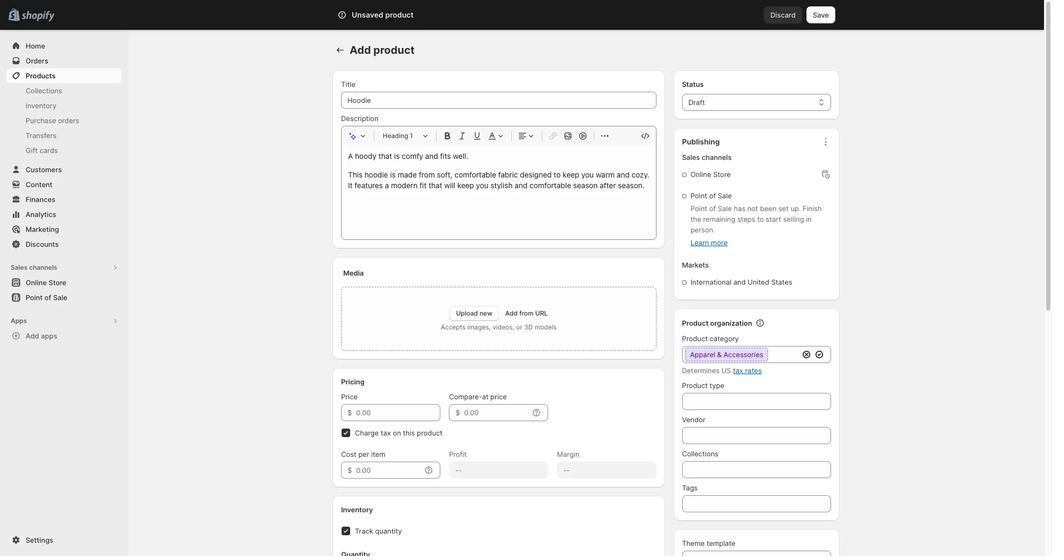 Task type: locate. For each thing, give the bounding box(es) containing it.
1 vertical spatial product
[[682, 335, 708, 343]]

0 vertical spatial product
[[682, 319, 709, 328]]

Profit text field
[[449, 462, 549, 480]]

inventory up track
[[341, 506, 373, 515]]

2 vertical spatial product
[[417, 429, 443, 438]]

cards
[[40, 146, 58, 155]]

0 vertical spatial point of sale
[[691, 192, 732, 200]]

in
[[806, 215, 812, 224]]

channels
[[702, 153, 732, 162], [29, 264, 57, 272]]

1 horizontal spatial inventory
[[341, 506, 373, 515]]

1 horizontal spatial channels
[[702, 153, 732, 162]]

collections down products
[[26, 87, 62, 95]]

media
[[343, 269, 364, 278]]

1 vertical spatial point of sale
[[26, 294, 67, 302]]

2 vertical spatial product
[[682, 382, 708, 390]]

inventory up purchase
[[26, 101, 56, 110]]

add left "apps"
[[26, 332, 39, 341]]

sale inside button
[[53, 294, 67, 302]]

save
[[813, 11, 829, 19]]

1 horizontal spatial add
[[350, 44, 371, 57]]

product for product type
[[682, 382, 708, 390]]

$ down compare-
[[456, 409, 460, 418]]

add from url button
[[505, 310, 548, 318]]

marketing link
[[6, 222, 122, 237]]

online store button
[[0, 276, 128, 290]]

markets
[[682, 261, 709, 270]]

add up 'title'
[[350, 44, 371, 57]]

sales
[[682, 153, 700, 162], [11, 264, 28, 272]]

sales down discounts
[[11, 264, 28, 272]]

sales inside button
[[11, 264, 28, 272]]

vendor
[[682, 416, 706, 425]]

heading 1
[[383, 132, 413, 140]]

determines
[[682, 367, 720, 375]]

0 horizontal spatial online
[[26, 279, 47, 287]]

settings link
[[6, 533, 122, 548]]

product
[[385, 10, 414, 19], [374, 44, 415, 57], [417, 429, 443, 438]]

1 vertical spatial store
[[49, 279, 66, 287]]

Product type text field
[[682, 394, 831, 411]]

add apps
[[26, 332, 57, 341]]

product type
[[682, 382, 725, 390]]

product up product category
[[682, 319, 709, 328]]

discard button
[[764, 6, 802, 23]]

1 horizontal spatial online
[[691, 170, 712, 179]]

channels down discounts
[[29, 264, 57, 272]]

2 vertical spatial sale
[[53, 294, 67, 302]]

track quantity
[[355, 528, 402, 536]]

1 vertical spatial point
[[691, 205, 708, 213]]

steps
[[738, 215, 756, 224]]

products link
[[6, 68, 122, 83]]

1 vertical spatial add
[[505, 310, 518, 318]]

point of sale down online store button
[[26, 294, 67, 302]]

point of sale up remaining
[[691, 192, 732, 200]]

tags
[[682, 484, 698, 493]]

not
[[748, 205, 758, 213]]

theme
[[682, 540, 705, 548]]

$ down the price
[[348, 409, 352, 418]]

add
[[350, 44, 371, 57], [505, 310, 518, 318], [26, 332, 39, 341]]

charge
[[355, 429, 379, 438]]

compare-at price
[[449, 393, 507, 402]]

1 vertical spatial online
[[26, 279, 47, 287]]

1 horizontal spatial tax
[[733, 367, 743, 375]]

0 horizontal spatial channels
[[29, 264, 57, 272]]

0 vertical spatial inventory
[[26, 101, 56, 110]]

point inside button
[[26, 294, 43, 302]]

more
[[711, 239, 728, 247]]

add left from
[[505, 310, 518, 318]]

product down determines
[[682, 382, 708, 390]]

1 horizontal spatial point of sale
[[691, 192, 732, 200]]

0 horizontal spatial inventory
[[26, 101, 56, 110]]

of
[[709, 192, 716, 200], [709, 205, 716, 213], [44, 294, 51, 302]]

online up point of sale link
[[26, 279, 47, 287]]

1 vertical spatial sales
[[11, 264, 28, 272]]

1 product from the top
[[682, 319, 709, 328]]

product for unsaved product
[[385, 10, 414, 19]]

price
[[491, 393, 507, 402]]

point inside point of sale has not been set up. finish the remaining steps to start selling in person. learn more
[[691, 205, 708, 213]]

1 vertical spatial product
[[374, 44, 415, 57]]

heading
[[383, 132, 408, 140]]

1 vertical spatial online store
[[26, 279, 66, 287]]

2 product from the top
[[682, 335, 708, 343]]

to
[[758, 215, 764, 224]]

2 vertical spatial of
[[44, 294, 51, 302]]

point
[[691, 192, 708, 200], [691, 205, 708, 213], [26, 294, 43, 302]]

$
[[348, 409, 352, 418], [456, 409, 460, 418], [348, 467, 352, 475]]

online inside button
[[26, 279, 47, 287]]

1 vertical spatial channels
[[29, 264, 57, 272]]

orders link
[[6, 53, 122, 68]]

videos,
[[493, 324, 515, 332]]

product right this
[[417, 429, 443, 438]]

sales channels down discounts
[[11, 264, 57, 272]]

1 horizontal spatial sales channels
[[682, 153, 732, 162]]

online store up point of sale link
[[26, 279, 66, 287]]

sales down publishing
[[682, 153, 700, 162]]

2 vertical spatial add
[[26, 332, 39, 341]]

of inside point of sale has not been set up. finish the remaining steps to start selling in person. learn more
[[709, 205, 716, 213]]

product for product organization
[[682, 319, 709, 328]]

add product
[[350, 44, 415, 57]]

tax
[[733, 367, 743, 375], [381, 429, 391, 438]]

$ down cost
[[348, 467, 352, 475]]

has
[[734, 205, 746, 213]]

settings
[[26, 537, 53, 545]]

0 vertical spatial sales
[[682, 153, 700, 162]]

0 horizontal spatial sales
[[11, 264, 28, 272]]

cost per item
[[341, 451, 386, 459]]

2 horizontal spatial add
[[505, 310, 518, 318]]

0 vertical spatial store
[[713, 170, 731, 179]]

tax left on
[[381, 429, 391, 438]]

1 vertical spatial of
[[709, 205, 716, 213]]

add inside button
[[26, 332, 39, 341]]

0 horizontal spatial sales channels
[[11, 264, 57, 272]]

images,
[[468, 324, 491, 332]]

store up point of sale link
[[49, 279, 66, 287]]

product down "product organization"
[[682, 335, 708, 343]]

0 horizontal spatial add
[[26, 332, 39, 341]]

$ for cost per item
[[348, 467, 352, 475]]

1 vertical spatial sales channels
[[11, 264, 57, 272]]

description
[[341, 114, 379, 123]]

0 horizontal spatial point of sale
[[26, 294, 67, 302]]

upload new
[[456, 310, 493, 318]]

2 vertical spatial point
[[26, 294, 43, 302]]

margin
[[557, 451, 580, 459]]

0 horizontal spatial collections
[[26, 87, 62, 95]]

0 vertical spatial of
[[709, 192, 716, 200]]

tax right us
[[733, 367, 743, 375]]

0 vertical spatial online store
[[691, 170, 731, 179]]

international and united states
[[691, 278, 793, 287]]

online store down publishing
[[691, 170, 731, 179]]

charge tax on this product
[[355, 429, 443, 438]]

0 vertical spatial product
[[385, 10, 414, 19]]

product
[[682, 319, 709, 328], [682, 335, 708, 343], [682, 382, 708, 390]]

from
[[520, 310, 534, 318]]

1 vertical spatial tax
[[381, 429, 391, 438]]

0 horizontal spatial store
[[49, 279, 66, 287]]

1 horizontal spatial online store
[[691, 170, 731, 179]]

learn more link
[[691, 239, 728, 247]]

orders
[[58, 116, 79, 125]]

online store
[[691, 170, 731, 179], [26, 279, 66, 287]]

accepts images, videos, or 3d models
[[441, 324, 557, 332]]

store down publishing
[[713, 170, 731, 179]]

quantity
[[375, 528, 402, 536]]

0 vertical spatial channels
[[702, 153, 732, 162]]

analytics link
[[6, 207, 122, 222]]

channels down publishing
[[702, 153, 732, 162]]

product down search at the left
[[374, 44, 415, 57]]

collections down vendor
[[682, 450, 719, 459]]

up.
[[791, 205, 801, 213]]

product for add product
[[374, 44, 415, 57]]

1 vertical spatial inventory
[[341, 506, 373, 515]]

customers
[[26, 166, 62, 174]]

sales channels down publishing
[[682, 153, 732, 162]]

0 vertical spatial online
[[691, 170, 712, 179]]

collections
[[26, 87, 62, 95], [682, 450, 719, 459]]

set
[[779, 205, 789, 213]]

online down publishing
[[691, 170, 712, 179]]

content
[[26, 180, 52, 189]]

1 vertical spatial sale
[[718, 205, 732, 213]]

0 vertical spatial add
[[350, 44, 371, 57]]

0 vertical spatial tax
[[733, 367, 743, 375]]

inventory
[[26, 101, 56, 110], [341, 506, 373, 515]]

transfers link
[[6, 128, 122, 143]]

1 horizontal spatial collections
[[682, 450, 719, 459]]

point of sale link
[[6, 290, 122, 305]]

3 product from the top
[[682, 382, 708, 390]]

finish
[[803, 205, 822, 213]]

$ for compare-at price
[[456, 409, 460, 418]]

finances
[[26, 195, 55, 204]]

product right unsaved
[[385, 10, 414, 19]]

Tags text field
[[682, 496, 831, 513]]

0 horizontal spatial online store
[[26, 279, 66, 287]]

product for product category
[[682, 335, 708, 343]]



Task type: vqa. For each thing, say whether or not it's contained in the screenshot.
products
yes



Task type: describe. For each thing, give the bounding box(es) containing it.
Price text field
[[356, 405, 441, 422]]

orders
[[26, 57, 48, 65]]

collections link
[[6, 83, 122, 98]]

person.
[[691, 226, 715, 234]]

product organization
[[682, 319, 752, 328]]

Collections text field
[[682, 462, 831, 479]]

accepts
[[441, 324, 466, 332]]

0 vertical spatial sales channels
[[682, 153, 732, 162]]

Title text field
[[341, 92, 657, 109]]

learn
[[691, 239, 709, 247]]

on
[[393, 429, 401, 438]]

organization
[[711, 319, 752, 328]]

shopify image
[[21, 11, 55, 22]]

finances link
[[6, 192, 122, 207]]

Cost per item text field
[[356, 462, 421, 480]]

Product category text field
[[682, 347, 799, 364]]

template
[[707, 540, 736, 548]]

sales channels inside button
[[11, 264, 57, 272]]

united
[[748, 278, 770, 287]]

Compare-at price text field
[[464, 405, 529, 422]]

selling
[[783, 215, 804, 224]]

international
[[691, 278, 732, 287]]

apps button
[[6, 314, 122, 329]]

add apps button
[[6, 329, 122, 344]]

remaining
[[703, 215, 736, 224]]

price
[[341, 393, 358, 402]]

store inside button
[[49, 279, 66, 287]]

status
[[682, 80, 704, 89]]

channels inside button
[[29, 264, 57, 272]]

1
[[410, 132, 413, 140]]

title
[[341, 80, 356, 89]]

new
[[480, 310, 493, 318]]

publishing
[[682, 137, 720, 146]]

draft
[[689, 98, 705, 107]]

0 vertical spatial sale
[[718, 192, 732, 200]]

gift
[[26, 146, 38, 155]]

product category
[[682, 335, 739, 343]]

1 horizontal spatial store
[[713, 170, 731, 179]]

purchase orders
[[26, 116, 79, 125]]

or
[[516, 324, 523, 332]]

$ for price
[[348, 409, 352, 418]]

save button
[[807, 6, 836, 23]]

point of sale button
[[0, 290, 128, 305]]

item
[[371, 451, 386, 459]]

1 vertical spatial collections
[[682, 450, 719, 459]]

point of sale inside button
[[26, 294, 67, 302]]

category
[[710, 335, 739, 343]]

discounts link
[[6, 237, 122, 252]]

discounts
[[26, 240, 59, 249]]

per
[[359, 451, 369, 459]]

purchase
[[26, 116, 56, 125]]

apps
[[11, 317, 27, 325]]

at
[[482, 393, 489, 402]]

home link
[[6, 38, 122, 53]]

add for add from url
[[505, 310, 518, 318]]

add for add product
[[350, 44, 371, 57]]

0 horizontal spatial tax
[[381, 429, 391, 438]]

models
[[535, 324, 557, 332]]

us
[[722, 367, 731, 375]]

Margin text field
[[557, 462, 657, 480]]

compare-
[[449, 393, 482, 402]]

analytics
[[26, 210, 56, 219]]

the
[[691, 215, 702, 224]]

of inside button
[[44, 294, 51, 302]]

pricing
[[341, 378, 365, 387]]

marketing
[[26, 225, 59, 234]]

track
[[355, 528, 373, 536]]

transfers
[[26, 131, 56, 140]]

type
[[710, 382, 725, 390]]

Vendor text field
[[682, 428, 831, 445]]

gift cards link
[[6, 143, 122, 158]]

url
[[536, 310, 548, 318]]

upload new button
[[450, 307, 499, 321]]

sales channels button
[[6, 261, 122, 276]]

upload
[[456, 310, 478, 318]]

purchase orders link
[[6, 113, 122, 128]]

theme template
[[682, 540, 736, 548]]

apps
[[41, 332, 57, 341]]

been
[[760, 205, 777, 213]]

home
[[26, 42, 45, 50]]

this
[[403, 429, 415, 438]]

online store link
[[6, 276, 122, 290]]

and
[[734, 278, 746, 287]]

1 horizontal spatial sales
[[682, 153, 700, 162]]

add for add apps
[[26, 332, 39, 341]]

discard
[[771, 11, 796, 19]]

customers link
[[6, 162, 122, 177]]

3d
[[524, 324, 533, 332]]

add from url
[[505, 310, 548, 318]]

heading 1 button
[[379, 130, 432, 143]]

online store inside button
[[26, 279, 66, 287]]

sale inside point of sale has not been set up. finish the remaining steps to start selling in person. learn more
[[718, 205, 732, 213]]

unsaved
[[352, 10, 383, 19]]

start
[[766, 215, 782, 224]]

products
[[26, 72, 56, 80]]

gift cards
[[26, 146, 58, 155]]

0 vertical spatial point
[[691, 192, 708, 200]]

0 vertical spatial collections
[[26, 87, 62, 95]]



